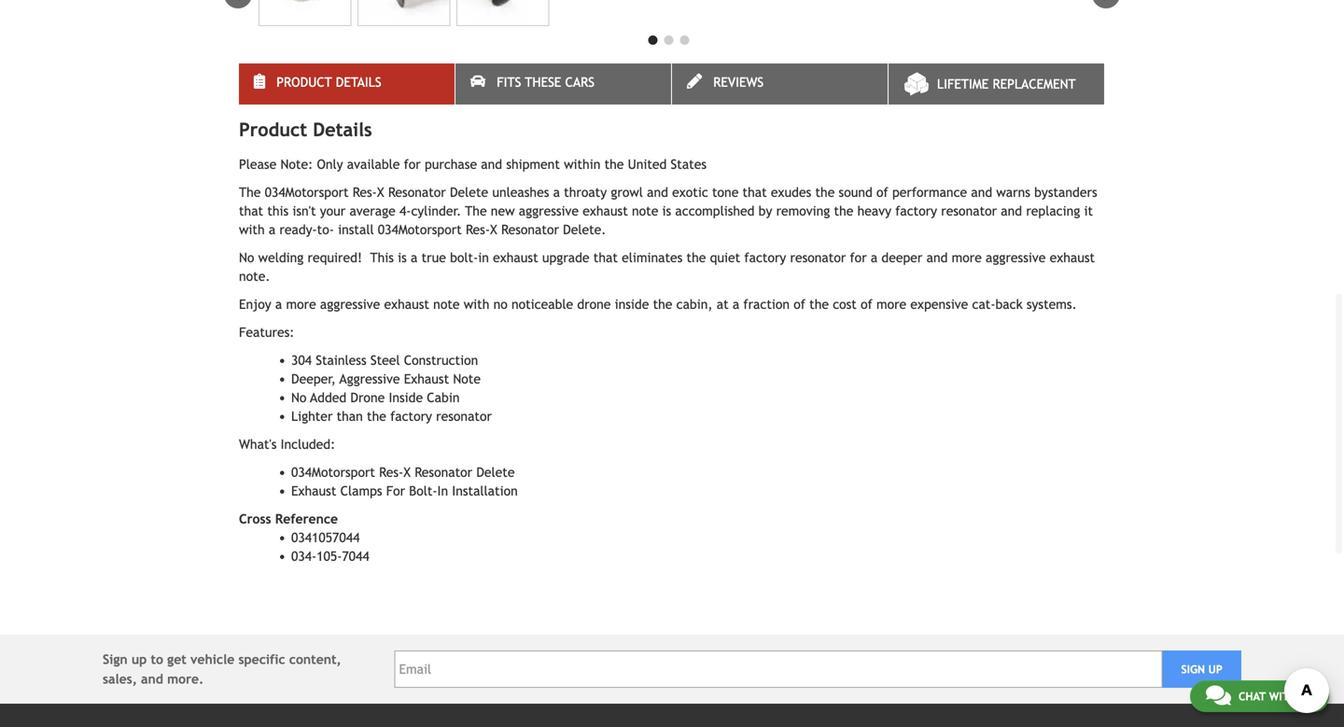 Task type: describe. For each thing, give the bounding box(es) containing it.
a left true
[[411, 250, 418, 265]]

the up removing
[[815, 185, 835, 200]]

growl
[[611, 185, 643, 200]]

available
[[347, 157, 400, 172]]

and up delete unleashes
[[481, 157, 502, 172]]

please
[[239, 157, 277, 172]]

1 vertical spatial resonator
[[501, 222, 559, 237]]

back
[[996, 297, 1023, 312]]

than
[[337, 409, 363, 424]]

fits
[[497, 75, 521, 90]]

lifetime replacement
[[937, 77, 1076, 92]]

034motorsport res-x resonator delete exhaust clamps for bolt-in installation
[[291, 465, 522, 499]]

the 034motorsport res-x resonator delete unleashes a throaty growl and exotic tone that exudes the sound of performance and warns bystanders that this isn't your average 4-cylinder. the new aggressive exhaust note is accomplished by removing the heavy factory resonator and replacing it with a ready-to- install 034motorsport res-x resonator delete.
[[239, 185, 1098, 237]]

features:
[[239, 325, 294, 340]]

034-
[[291, 549, 317, 564]]

clamps
[[340, 484, 382, 499]]

0 vertical spatial the
[[239, 185, 261, 200]]

note.
[[239, 269, 270, 284]]

inside
[[389, 390, 423, 405]]

bolt-
[[450, 250, 478, 265]]

systems.
[[1027, 297, 1077, 312]]

cost
[[833, 297, 857, 312]]

0 vertical spatial x
[[377, 185, 384, 200]]

vehicle
[[190, 652, 235, 667]]

stainless
[[316, 353, 367, 368]]

in
[[437, 484, 448, 499]]

to
[[151, 652, 163, 667]]

0 vertical spatial for
[[404, 157, 421, 172]]

0341057044
[[291, 530, 360, 545]]

enjoy
[[239, 297, 271, 312]]

installation
[[452, 484, 518, 499]]

sales,
[[103, 672, 137, 687]]

0 horizontal spatial more
[[286, 297, 316, 312]]

bolt-
[[409, 484, 437, 499]]

accomplished
[[675, 204, 755, 219]]

lifetime
[[937, 77, 989, 92]]

content,
[[289, 652, 341, 667]]

it
[[1084, 204, 1093, 219]]

1 vertical spatial 034motorsport
[[378, 222, 462, 237]]

note inside the 034motorsport res-x resonator delete unleashes a throaty growl and exotic tone that exudes the sound of performance and warns bystanders that this isn't your average 4-cylinder. the new aggressive exhaust note is accomplished by removing the heavy factory resonator and replacing it with a ready-to- install 034motorsport res-x resonator delete.
[[632, 204, 658, 219]]

for
[[386, 484, 405, 499]]

0 vertical spatial that
[[743, 185, 767, 200]]

chat with us
[[1239, 690, 1314, 703]]

expensive
[[911, 297, 968, 312]]

factory inside no welding required!  this is a true bolt-in exhaust upgrade that eliminates the quiet factory resonator for a deeper and more aggressive exhaust note.
[[744, 250, 786, 265]]

3 es#3426672 - 034-105-7044 - 034motorsport res-x resonator delete  - unleashes a throaty growl and exotic tone that exudes the sound of
performance - deletes front-most resonator - 034motorsport - audi image from the left
[[457, 0, 549, 26]]

chat
[[1239, 690, 1266, 703]]

1 es#3426672 - 034-105-7044 - 034motorsport res-x resonator delete  - unleashes a throaty growl and exotic tone that exudes the sound of
performance - deletes front-most resonator - 034motorsport - audi image from the left
[[259, 0, 351, 26]]

a down this
[[269, 222, 276, 237]]

0 horizontal spatial that
[[239, 204, 263, 219]]

for inside no welding required!  this is a true bolt-in exhaust upgrade that eliminates the quiet factory resonator for a deeper and more aggressive exhaust note.
[[850, 250, 867, 265]]

replacement
[[993, 77, 1076, 92]]

quiet
[[710, 250, 741, 265]]

average
[[350, 204, 396, 219]]

reviews
[[713, 75, 764, 90]]

states
[[671, 157, 707, 172]]

lifetime replacement link
[[889, 64, 1104, 105]]

tone
[[712, 185, 739, 200]]

isn't
[[293, 204, 316, 219]]

no welding required!  this is a true bolt-in exhaust upgrade that eliminates the quiet factory resonator for a deeper and more aggressive exhaust note.
[[239, 250, 1095, 284]]

shipment
[[506, 157, 560, 172]]

aggressive
[[340, 372, 400, 387]]

is inside no welding required!  this is a true bolt-in exhaust upgrade that eliminates the quiet factory resonator for a deeper and more aggressive exhaust note.
[[398, 250, 407, 265]]

up for sign up to get vehicle specific content, sales, and more.
[[131, 652, 147, 667]]

to-
[[317, 222, 334, 237]]

delete
[[476, 465, 515, 480]]

and down the warns
[[1001, 204, 1022, 219]]

4-
[[400, 204, 411, 219]]

what's
[[239, 437, 277, 452]]

2 vertical spatial with
[[1269, 690, 1297, 703]]

up for sign up
[[1209, 663, 1223, 676]]

sign up button
[[1163, 651, 1242, 688]]

this
[[267, 204, 289, 219]]

reference
[[275, 512, 338, 527]]

please note: only available for purchase and shipment within the united states
[[239, 157, 711, 172]]

the inside no welding required!  this is a true bolt-in exhaust upgrade that eliminates the quiet factory resonator for a deeper and more aggressive exhaust note.
[[687, 250, 706, 265]]

exudes
[[771, 185, 812, 200]]

sign up
[[1181, 663, 1223, 676]]

fits these cars link
[[456, 64, 671, 105]]

resonator inside no welding required!  this is a true bolt-in exhaust upgrade that eliminates the quiet factory resonator for a deeper and more aggressive exhaust note.
[[790, 250, 846, 265]]

reviews link
[[672, 64, 888, 105]]

and inside no welding required!  this is a true bolt-in exhaust upgrade that eliminates the quiet factory resonator for a deeper and more aggressive exhaust note.
[[927, 250, 948, 265]]

of for performance
[[877, 185, 889, 200]]

2 horizontal spatial res-
[[466, 222, 490, 237]]

exhaust inside 034motorsport res-x resonator delete exhaust clamps for bolt-in installation
[[291, 484, 336, 499]]

included:
[[281, 437, 335, 452]]

with inside the 034motorsport res-x resonator delete unleashes a throaty growl and exotic tone that exudes the sound of performance and warns bystanders that this isn't your average 4-cylinder. the new aggressive exhaust note is accomplished by removing the heavy factory resonator and replacing it with a ready-to- install 034motorsport res-x resonator delete.
[[239, 222, 265, 237]]

cabin,
[[676, 297, 713, 312]]

0 vertical spatial details
[[336, 75, 381, 90]]

0 vertical spatial resonator
[[388, 185, 446, 200]]

cross reference 0341057044 034-105-7044
[[239, 512, 369, 564]]

cross
[[239, 512, 271, 527]]

exhaust inside the 034motorsport res-x resonator delete unleashes a throaty growl and exotic tone that exudes the sound of performance and warns bystanders that this isn't your average 4-cylinder. the new aggressive exhaust note is accomplished by removing the heavy factory resonator and replacing it with a ready-to- install 034motorsport res-x resonator delete.
[[583, 204, 628, 219]]

factory inside the 034motorsport res-x resonator delete unleashes a throaty growl and exotic tone that exudes the sound of performance and warns bystanders that this isn't your average 4-cylinder. the new aggressive exhaust note is accomplished by removing the heavy factory resonator and replacing it with a ready-to- install 034motorsport res-x resonator delete.
[[896, 204, 937, 219]]

cars
[[565, 75, 595, 90]]

and inside sign up to get vehicle specific content, sales, and more.
[[141, 672, 163, 687]]

us
[[1300, 690, 1314, 703]]

the right inside
[[653, 297, 673, 312]]

install
[[338, 222, 374, 237]]

1 horizontal spatial of
[[861, 297, 873, 312]]

no inside no welding required!  this is a true bolt-in exhaust upgrade that eliminates the quiet factory resonator for a deeper and more aggressive exhaust note.
[[239, 250, 254, 265]]

cat-
[[972, 297, 996, 312]]

construction
[[404, 353, 478, 368]]

more.
[[167, 672, 204, 687]]

what's included:
[[239, 437, 339, 452]]

a left throaty
[[553, 185, 560, 200]]

more for enjoy a more aggressive exhaust note with no noticeable drone inside the cabin, at a fraction of the cost of more expensive cat-back systems.
[[877, 297, 907, 312]]



Task type: vqa. For each thing, say whether or not it's contained in the screenshot.
no in the left of the page
yes



Task type: locate. For each thing, give the bounding box(es) containing it.
drone
[[577, 297, 611, 312]]

purchase
[[425, 157, 477, 172]]

chat with us link
[[1190, 681, 1329, 712]]

more up features:
[[286, 297, 316, 312]]

1 horizontal spatial no
[[291, 390, 307, 405]]

resonator inside the 034motorsport res-x resonator delete unleashes a throaty growl and exotic tone that exudes the sound of performance and warns bystanders that this isn't your average 4-cylinder. the new aggressive exhaust note is accomplished by removing the heavy factory resonator and replacing it with a ready-to- install 034motorsport res-x resonator delete.
[[941, 204, 997, 219]]

lighter
[[291, 409, 333, 424]]

1 vertical spatial is
[[398, 250, 407, 265]]

0 horizontal spatial resonator
[[436, 409, 492, 424]]

2 vertical spatial aggressive
[[320, 297, 380, 312]]

factory down performance
[[896, 204, 937, 219]]

more up cat-
[[952, 250, 982, 265]]

0 horizontal spatial up
[[131, 652, 147, 667]]

note
[[632, 204, 658, 219], [433, 297, 460, 312]]

with left no
[[464, 297, 490, 312]]

factory right quiet
[[744, 250, 786, 265]]

for left purchase on the top
[[404, 157, 421, 172]]

0 horizontal spatial aggressive
[[320, 297, 380, 312]]

details up available
[[336, 75, 381, 90]]

no up "lighter" at the left bottom
[[291, 390, 307, 405]]

of for the
[[794, 297, 806, 312]]

0 horizontal spatial the
[[239, 185, 261, 200]]

details
[[336, 75, 381, 90], [313, 119, 372, 141]]

and down to
[[141, 672, 163, 687]]

more right cost
[[877, 297, 907, 312]]

note: only
[[280, 157, 343, 172]]

for left deeper
[[850, 250, 867, 265]]

1 horizontal spatial x
[[403, 465, 411, 480]]

1 vertical spatial product details
[[239, 119, 372, 141]]

product up please at the left of page
[[239, 119, 307, 141]]

upgrade
[[542, 250, 590, 265]]

2 horizontal spatial resonator
[[941, 204, 997, 219]]

the down drone
[[367, 409, 386, 424]]

exhaust down throaty
[[583, 204, 628, 219]]

up left to
[[131, 652, 147, 667]]

res- up average
[[353, 185, 377, 200]]

and
[[481, 157, 502, 172], [647, 185, 668, 200], [971, 185, 993, 200], [1001, 204, 1022, 219], [927, 250, 948, 265], [141, 672, 163, 687]]

0 horizontal spatial x
[[377, 185, 384, 200]]

the left new
[[465, 204, 487, 219]]

the left quiet
[[687, 250, 706, 265]]

2 horizontal spatial with
[[1269, 690, 1297, 703]]

that inside no welding required!  this is a true bolt-in exhaust upgrade that eliminates the quiet factory resonator for a deeper and more aggressive exhaust note.
[[594, 250, 618, 265]]

0 vertical spatial product
[[277, 75, 332, 90]]

a
[[553, 185, 560, 200], [269, 222, 276, 237], [411, 250, 418, 265], [871, 250, 878, 265], [275, 297, 282, 312], [733, 297, 740, 312]]

replacing
[[1026, 204, 1080, 219]]

2 horizontal spatial of
[[877, 185, 889, 200]]

2 vertical spatial factory
[[390, 409, 432, 424]]

product details link
[[239, 64, 455, 105]]

resonator down cabin
[[436, 409, 492, 424]]

product inside product details link
[[277, 75, 332, 90]]

your
[[320, 204, 346, 219]]

sign inside button
[[1181, 663, 1205, 676]]

exotic
[[672, 185, 708, 200]]

resonator inside 034motorsport res-x resonator delete exhaust clamps for bolt-in installation
[[415, 465, 472, 480]]

2 vertical spatial res-
[[379, 465, 403, 480]]

1 vertical spatial for
[[850, 250, 867, 265]]

resonator down new
[[501, 222, 559, 237]]

factory down inside
[[390, 409, 432, 424]]

resonator down removing
[[790, 250, 846, 265]]

1 horizontal spatial with
[[464, 297, 490, 312]]

a right at
[[733, 297, 740, 312]]

1 horizontal spatial note
[[632, 204, 658, 219]]

0 horizontal spatial factory
[[390, 409, 432, 424]]

x up for
[[403, 465, 411, 480]]

1 horizontal spatial res-
[[379, 465, 403, 480]]

the up growl
[[605, 157, 624, 172]]

aggressive inside the 034motorsport res-x resonator delete unleashes a throaty growl and exotic tone that exudes the sound of performance and warns bystanders that this isn't your average 4-cylinder. the new aggressive exhaust note is accomplished by removing the heavy factory resonator and replacing it with a ready-to- install 034motorsport res-x resonator delete.
[[519, 204, 579, 219]]

034motorsport up isn't
[[265, 185, 349, 200]]

2 horizontal spatial es#3426672 - 034-105-7044 - 034motorsport res-x resonator delete  - unleashes a throaty growl and exotic tone that exudes the sound of
performance - deletes front-most resonator - 034motorsport - audi image
[[457, 0, 549, 26]]

resonator up in
[[415, 465, 472, 480]]

product
[[277, 75, 332, 90], [239, 119, 307, 141]]

fraction
[[744, 297, 790, 312]]

with
[[239, 222, 265, 237], [464, 297, 490, 312], [1269, 690, 1297, 703]]

7044
[[342, 549, 369, 564]]

more for no welding required!  this is a true bolt-in exhaust upgrade that eliminates the quiet factory resonator for a deeper and more aggressive exhaust note.
[[952, 250, 982, 265]]

0 vertical spatial factory
[[896, 204, 937, 219]]

within
[[564, 157, 601, 172]]

resonator inside features: 304 stainless steel construction deeper, aggressive exhaust note no added drone inside cabin lighter than the factory resonator
[[436, 409, 492, 424]]

1 horizontal spatial that
[[594, 250, 618, 265]]

res-
[[353, 185, 377, 200], [466, 222, 490, 237], [379, 465, 403, 480]]

2 es#3426672 - 034-105-7044 - 034motorsport res-x resonator delete  - unleashes a throaty growl and exotic tone that exudes the sound of
performance - deletes front-most resonator - 034motorsport - audi image from the left
[[358, 0, 450, 26]]

1 horizontal spatial is
[[662, 204, 671, 219]]

1 horizontal spatial exhaust
[[404, 372, 449, 387]]

0 vertical spatial exhaust
[[404, 372, 449, 387]]

ready-
[[280, 222, 317, 237]]

comments image
[[1206, 684, 1231, 707]]

that up by
[[743, 185, 767, 200]]

and left the warns
[[971, 185, 993, 200]]

cabin
[[427, 390, 460, 405]]

of inside the 034motorsport res-x resonator delete unleashes a throaty growl and exotic tone that exudes the sound of performance and warns bystanders that this isn't your average 4-cylinder. the new aggressive exhaust note is accomplished by removing the heavy factory resonator and replacing it with a ready-to- install 034motorsport res-x resonator delete.
[[877, 185, 889, 200]]

1 horizontal spatial for
[[850, 250, 867, 265]]

304
[[291, 353, 312, 368]]

is inside the 034motorsport res-x resonator delete unleashes a throaty growl and exotic tone that exudes the sound of performance and warns bystanders that this isn't your average 4-cylinder. the new aggressive exhaust note is accomplished by removing the heavy factory resonator and replacing it with a ready-to- install 034motorsport res-x resonator delete.
[[662, 204, 671, 219]]

up inside sign up to get vehicle specific content, sales, and more.
[[131, 652, 147, 667]]

delete unleashes
[[450, 185, 549, 200]]

is left true
[[398, 250, 407, 265]]

1 horizontal spatial aggressive
[[519, 204, 579, 219]]

x
[[377, 185, 384, 200], [490, 222, 497, 237], [403, 465, 411, 480]]

exhaust down true
[[384, 297, 429, 312]]

note down true
[[433, 297, 460, 312]]

required!
[[308, 250, 362, 265]]

warns
[[996, 185, 1031, 200]]

sign inside sign up to get vehicle specific content, sales, and more.
[[103, 652, 128, 667]]

sound
[[839, 185, 873, 200]]

deeper
[[882, 250, 923, 265]]

1 horizontal spatial sign
[[1181, 663, 1205, 676]]

0 vertical spatial note
[[632, 204, 658, 219]]

by
[[759, 204, 772, 219]]

is
[[662, 204, 671, 219], [398, 250, 407, 265]]

0 vertical spatial is
[[662, 204, 671, 219]]

2 horizontal spatial that
[[743, 185, 767, 200]]

sign up to get vehicle specific content, sales, and more.
[[103, 652, 341, 687]]

2 horizontal spatial more
[[952, 250, 982, 265]]

get
[[167, 652, 187, 667]]

0 vertical spatial with
[[239, 222, 265, 237]]

up inside button
[[1209, 663, 1223, 676]]

0 vertical spatial product details
[[277, 75, 381, 90]]

034motorsport inside 034motorsport res-x resonator delete exhaust clamps for bolt-in installation
[[291, 465, 375, 480]]

1 vertical spatial factory
[[744, 250, 786, 265]]

no up note.
[[239, 250, 254, 265]]

0 horizontal spatial no
[[239, 250, 254, 265]]

sign up chat with us link
[[1181, 663, 1205, 676]]

x down new
[[490, 222, 497, 237]]

of right cost
[[861, 297, 873, 312]]

of up heavy
[[877, 185, 889, 200]]

0 horizontal spatial for
[[404, 157, 421, 172]]

034motorsport down 4-
[[378, 222, 462, 237]]

2 vertical spatial that
[[594, 250, 618, 265]]

1 vertical spatial exhaust
[[291, 484, 336, 499]]

aggressive up back
[[986, 250, 1046, 265]]

with left us
[[1269, 690, 1297, 703]]

details down product details link
[[313, 119, 372, 141]]

that left this
[[239, 204, 263, 219]]

034motorsport up clamps
[[291, 465, 375, 480]]

0 vertical spatial resonator
[[941, 204, 997, 219]]

1 horizontal spatial more
[[877, 297, 907, 312]]

the inside features: 304 stainless steel construction deeper, aggressive exhaust note no added drone inside cabin lighter than the factory resonator
[[367, 409, 386, 424]]

note down growl
[[632, 204, 658, 219]]

more inside no welding required!  this is a true bolt-in exhaust upgrade that eliminates the quiet factory resonator for a deeper and more aggressive exhaust note.
[[952, 250, 982, 265]]

no inside features: 304 stainless steel construction deeper, aggressive exhaust note no added drone inside cabin lighter than the factory resonator
[[291, 390, 307, 405]]

1 vertical spatial product
[[239, 119, 307, 141]]

0 horizontal spatial exhaust
[[291, 484, 336, 499]]

0 horizontal spatial of
[[794, 297, 806, 312]]

a left deeper
[[871, 250, 878, 265]]

at
[[717, 297, 729, 312]]

1 horizontal spatial up
[[1209, 663, 1223, 676]]

exhaust down 'it'
[[1050, 250, 1095, 265]]

delete.
[[563, 222, 606, 237]]

heavy
[[858, 204, 892, 219]]

no
[[493, 297, 508, 312]]

exhaust right in
[[493, 250, 538, 265]]

1 horizontal spatial es#3426672 - 034-105-7044 - 034motorsport res-x resonator delete  - unleashes a throaty growl and exotic tone that exudes the sound of
performance - deletes front-most resonator - 034motorsport - audi image
[[358, 0, 450, 26]]

of right fraction
[[794, 297, 806, 312]]

united
[[628, 157, 667, 172]]

0 horizontal spatial sign
[[103, 652, 128, 667]]

1 vertical spatial note
[[433, 297, 460, 312]]

0 vertical spatial 034motorsport
[[265, 185, 349, 200]]

1 vertical spatial with
[[464, 297, 490, 312]]

aggressive
[[519, 204, 579, 219], [986, 250, 1046, 265], [320, 297, 380, 312]]

1 vertical spatial resonator
[[790, 250, 846, 265]]

inside
[[615, 297, 649, 312]]

0 vertical spatial no
[[239, 250, 254, 265]]

105-
[[317, 549, 342, 564]]

these
[[525, 75, 561, 90]]

2 vertical spatial resonator
[[436, 409, 492, 424]]

1 vertical spatial res-
[[466, 222, 490, 237]]

Email email field
[[394, 651, 1163, 688]]

2 horizontal spatial aggressive
[[986, 250, 1046, 265]]

aggressive down the required!
[[320, 297, 380, 312]]

0 horizontal spatial es#3426672 - 034-105-7044 - 034motorsport res-x resonator delete  - unleashes a throaty growl and exotic tone that exudes the sound of
performance - deletes front-most resonator - 034motorsport - audi image
[[259, 0, 351, 26]]

and right deeper
[[927, 250, 948, 265]]

steel
[[370, 353, 400, 368]]

2 vertical spatial resonator
[[415, 465, 472, 480]]

eliminates
[[622, 250, 683, 265]]

noticeable
[[512, 297, 573, 312]]

the left cost
[[810, 297, 829, 312]]

factory inside features: 304 stainless steel construction deeper, aggressive exhaust note no added drone inside cabin lighter than the factory resonator
[[390, 409, 432, 424]]

fits these cars
[[497, 75, 595, 90]]

0 vertical spatial aggressive
[[519, 204, 579, 219]]

sign for sign up
[[1181, 663, 1205, 676]]

1 vertical spatial aggressive
[[986, 250, 1046, 265]]

2 vertical spatial x
[[403, 465, 411, 480]]

2 horizontal spatial factory
[[896, 204, 937, 219]]

resonator up 4-
[[388, 185, 446, 200]]

with up welding
[[239, 222, 265, 237]]

throaty
[[564, 185, 607, 200]]

product details
[[277, 75, 381, 90], [239, 119, 372, 141]]

resonator down performance
[[941, 204, 997, 219]]

0 horizontal spatial with
[[239, 222, 265, 237]]

exhaust inside features: 304 stainless steel construction deeper, aggressive exhaust note no added drone inside cabin lighter than the factory resonator
[[404, 372, 449, 387]]

bystanders
[[1035, 185, 1098, 200]]

0 horizontal spatial res-
[[353, 185, 377, 200]]

1 horizontal spatial resonator
[[790, 250, 846, 265]]

the down please at the left of page
[[239, 185, 261, 200]]

factory
[[896, 204, 937, 219], [744, 250, 786, 265], [390, 409, 432, 424]]

0 horizontal spatial is
[[398, 250, 407, 265]]

resonator
[[388, 185, 446, 200], [501, 222, 559, 237], [415, 465, 472, 480]]

es#3426672 - 034-105-7044 - 034motorsport res-x resonator delete  - unleashes a throaty growl and exotic tone that exudes the sound of
performance - deletes front-most resonator - 034motorsport - audi image
[[259, 0, 351, 26], [358, 0, 450, 26], [457, 0, 549, 26]]

drone
[[350, 390, 385, 405]]

x up average
[[377, 185, 384, 200]]

the down the sound
[[834, 204, 854, 219]]

aggressive up delete. on the top of page
[[519, 204, 579, 219]]

deeper,
[[291, 372, 336, 387]]

that down delete. on the top of page
[[594, 250, 618, 265]]

sign for sign up to get vehicle specific content, sales, and more.
[[103, 652, 128, 667]]

a right the enjoy in the left top of the page
[[275, 297, 282, 312]]

true
[[422, 250, 446, 265]]

enjoy a more aggressive exhaust note with no noticeable drone inside the cabin, at a fraction of the cost of more expensive cat-back systems.
[[239, 297, 1081, 312]]

added
[[310, 390, 347, 405]]

1 vertical spatial the
[[465, 204, 487, 219]]

x inside 034motorsport res-x resonator delete exhaust clamps for bolt-in installation
[[403, 465, 411, 480]]

sign up sales,
[[103, 652, 128, 667]]

product up note: only at the top left of page
[[277, 75, 332, 90]]

res- up for
[[379, 465, 403, 480]]

res- up in
[[466, 222, 490, 237]]

note
[[453, 372, 481, 387]]

0 horizontal spatial note
[[433, 297, 460, 312]]

0 vertical spatial res-
[[353, 185, 377, 200]]

is left accomplished
[[662, 204, 671, 219]]

for
[[404, 157, 421, 172], [850, 250, 867, 265]]

and down united
[[647, 185, 668, 200]]

1 vertical spatial no
[[291, 390, 307, 405]]

more
[[952, 250, 982, 265], [286, 297, 316, 312], [877, 297, 907, 312]]

1 vertical spatial that
[[239, 204, 263, 219]]

welding
[[258, 250, 304, 265]]

1 horizontal spatial factory
[[744, 250, 786, 265]]

up up comments icon
[[1209, 663, 1223, 676]]

performance
[[892, 185, 967, 200]]

1 horizontal spatial the
[[465, 204, 487, 219]]

no
[[239, 250, 254, 265], [291, 390, 307, 405]]

1 vertical spatial x
[[490, 222, 497, 237]]

cylinder.
[[411, 204, 461, 219]]

aggressive inside no welding required!  this is a true bolt-in exhaust upgrade that eliminates the quiet factory resonator for a deeper and more aggressive exhaust note.
[[986, 250, 1046, 265]]

exhaust up reference
[[291, 484, 336, 499]]

2 vertical spatial 034motorsport
[[291, 465, 375, 480]]

res- inside 034motorsport res-x resonator delete exhaust clamps for bolt-in installation
[[379, 465, 403, 480]]

exhaust down construction
[[404, 372, 449, 387]]

that
[[743, 185, 767, 200], [239, 204, 263, 219], [594, 250, 618, 265]]

2 horizontal spatial x
[[490, 222, 497, 237]]

1 vertical spatial details
[[313, 119, 372, 141]]



